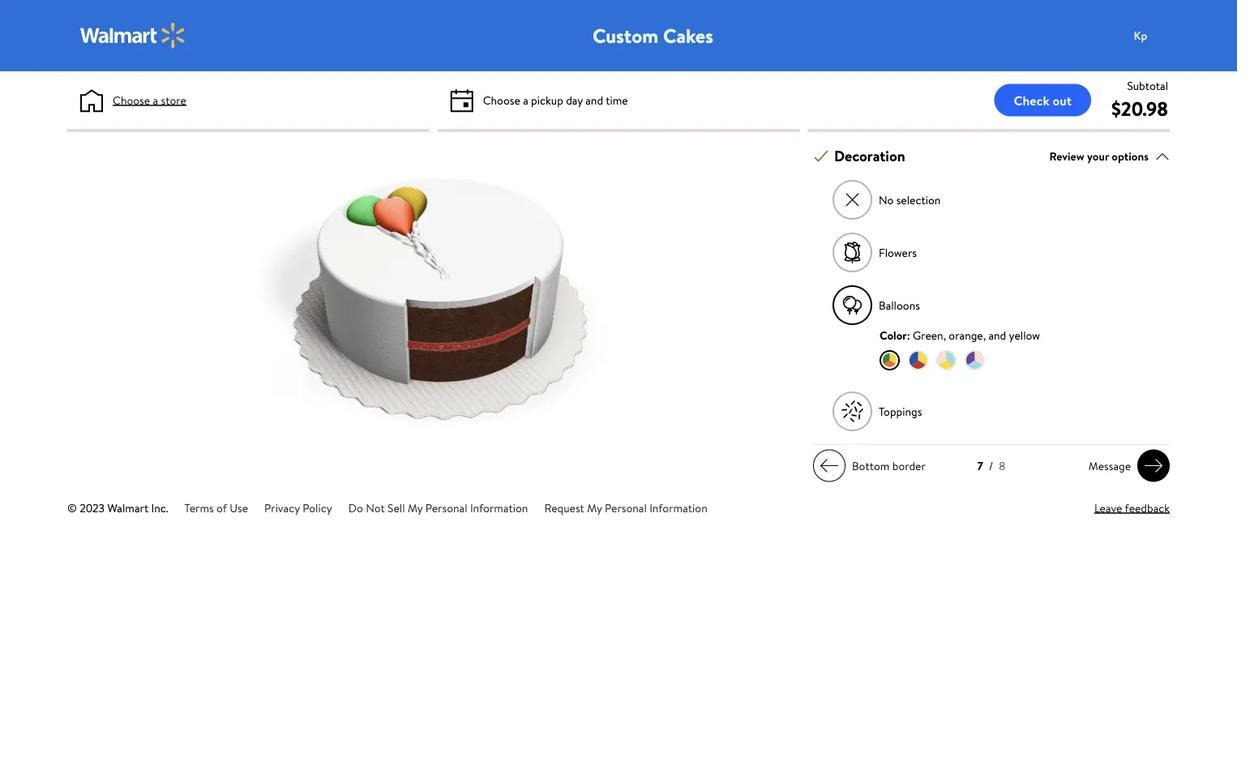 Task type: vqa. For each thing, say whether or not it's contained in the screenshot.
'Policy'
yes



Task type: describe. For each thing, give the bounding box(es) containing it.
7
[[978, 458, 984, 474]]

message
[[1089, 458, 1131, 474]]

options
[[1112, 148, 1149, 164]]

green,
[[913, 327, 946, 343]]

a for pickup
[[523, 92, 529, 108]]

privacy policy
[[264, 500, 332, 516]]

and for yellow
[[989, 327, 1007, 343]]

:
[[907, 327, 910, 343]]

subtotal
[[1128, 77, 1169, 93]]

and for time
[[586, 92, 603, 108]]

request my personal information link
[[544, 500, 708, 516]]

2 information from the left
[[650, 500, 708, 516]]

choose a store
[[113, 92, 186, 108]]

choose for choose a store
[[113, 92, 150, 108]]

2 my from the left
[[587, 500, 602, 516]]

sell
[[388, 500, 405, 516]]

privacy
[[264, 500, 300, 516]]

do not sell my personal information
[[348, 500, 528, 516]]

store
[[161, 92, 186, 108]]

color
[[880, 327, 907, 343]]

no selection
[[879, 192, 941, 208]]

review your options
[[1050, 148, 1149, 164]]

no
[[879, 192, 894, 208]]

balloons
[[879, 297, 920, 313]]

review your options element
[[1050, 148, 1149, 165]]

1 personal from the left
[[426, 500, 468, 516]]

leave feedback button
[[1095, 500, 1170, 517]]

not
[[366, 500, 385, 516]]

request my personal information
[[544, 500, 708, 516]]

a for store
[[153, 92, 158, 108]]

do not sell my personal information link
[[348, 500, 528, 516]]

terms of use
[[185, 500, 248, 516]]

time
[[606, 92, 628, 108]]

color : green, orange, and yellow
[[880, 327, 1041, 343]]

terms
[[185, 500, 214, 516]]

1 information from the left
[[470, 500, 528, 516]]

border
[[893, 458, 926, 474]]

custom cakes
[[593, 22, 714, 49]]

check
[[1014, 91, 1050, 109]]



Task type: locate. For each thing, give the bounding box(es) containing it.
and left yellow on the top of page
[[989, 327, 1007, 343]]

personal right sell
[[426, 500, 468, 516]]

0 horizontal spatial a
[[153, 92, 158, 108]]

flowers
[[879, 245, 917, 260]]

2 personal from the left
[[605, 500, 647, 516]]

0 horizontal spatial and
[[586, 92, 603, 108]]

a left pickup at left top
[[523, 92, 529, 108]]

leave feedback
[[1095, 500, 1170, 516]]

out
[[1053, 91, 1072, 109]]

review
[[1050, 148, 1085, 164]]

my right request
[[587, 500, 602, 516]]

2 icon for continue arrow image from the left
[[1144, 456, 1164, 476]]

ok image
[[814, 149, 829, 164]]

privacy policy link
[[264, 500, 332, 516]]

and right day
[[586, 92, 603, 108]]

1 horizontal spatial a
[[523, 92, 529, 108]]

1 horizontal spatial personal
[[605, 500, 647, 516]]

leave
[[1095, 500, 1123, 516]]

1 icon for continue arrow image from the left
[[820, 456, 839, 476]]

back to walmart.com image
[[80, 23, 186, 49]]

1 horizontal spatial information
[[650, 500, 708, 516]]

my
[[408, 500, 423, 516], [587, 500, 602, 516]]

terms of use link
[[185, 500, 248, 516]]

up arrow image
[[1156, 149, 1170, 164]]

choose for choose a pickup day and time
[[483, 92, 520, 108]]

pickup
[[531, 92, 563, 108]]

0 horizontal spatial information
[[470, 500, 528, 516]]

bottom border
[[852, 458, 926, 474]]

0 horizontal spatial personal
[[426, 500, 468, 516]]

choose left store
[[113, 92, 150, 108]]

kp button
[[1125, 19, 1190, 52]]

2023
[[80, 500, 105, 516]]

©
[[67, 500, 77, 516]]

selection
[[897, 192, 941, 208]]

icon for continue arrow image left bottom
[[820, 456, 839, 476]]

icon for continue arrow image inside bottom border link
[[820, 456, 839, 476]]

bottom
[[852, 458, 890, 474]]

walmart
[[107, 500, 149, 516]]

0 horizontal spatial choose
[[113, 92, 150, 108]]

choose a store link
[[113, 92, 186, 109]]

1 a from the left
[[153, 92, 158, 108]]

2 a from the left
[[523, 92, 529, 108]]

8
[[999, 458, 1006, 474]]

request
[[544, 500, 585, 516]]

choose a pickup day and time
[[483, 92, 628, 108]]

policy
[[303, 500, 332, 516]]

choose
[[113, 92, 150, 108], [483, 92, 520, 108]]

7 / 8
[[978, 458, 1006, 474]]

day
[[566, 92, 583, 108]]

decoration
[[834, 146, 906, 166]]

icon for continue arrow image up feedback
[[1144, 456, 1164, 476]]

inc.
[[151, 500, 168, 516]]

0 vertical spatial and
[[586, 92, 603, 108]]

/
[[989, 458, 994, 474]]

do
[[348, 500, 363, 516]]

your
[[1088, 148, 1109, 164]]

icon for continue arrow image
[[820, 456, 839, 476], [1144, 456, 1164, 476]]

bottom border link
[[813, 450, 932, 482]]

1 choose from the left
[[113, 92, 150, 108]]

check out
[[1014, 91, 1072, 109]]

information
[[470, 500, 528, 516], [650, 500, 708, 516]]

personal right request
[[605, 500, 647, 516]]

personal
[[426, 500, 468, 516], [605, 500, 647, 516]]

toppings
[[879, 404, 922, 419]]

subtotal $20.98
[[1112, 77, 1169, 122]]

1 horizontal spatial my
[[587, 500, 602, 516]]

$20.98
[[1112, 95, 1169, 122]]

a
[[153, 92, 158, 108], [523, 92, 529, 108]]

1 horizontal spatial icon for continue arrow image
[[1144, 456, 1164, 476]]

of
[[217, 500, 227, 516]]

1 horizontal spatial and
[[989, 327, 1007, 343]]

review your options link
[[1050, 145, 1170, 167]]

and
[[586, 92, 603, 108], [989, 327, 1007, 343]]

check out button
[[995, 84, 1092, 116]]

cakes
[[663, 22, 714, 49]]

a left store
[[153, 92, 158, 108]]

2 choose from the left
[[483, 92, 520, 108]]

1 my from the left
[[408, 500, 423, 516]]

yellow
[[1009, 327, 1041, 343]]

use
[[230, 500, 248, 516]]

1 vertical spatial and
[[989, 327, 1007, 343]]

0 horizontal spatial icon for continue arrow image
[[820, 456, 839, 476]]

remove image
[[844, 191, 862, 209]]

custom
[[593, 22, 659, 49]]

© 2023 walmart inc.
[[67, 500, 168, 516]]

choose left pickup at left top
[[483, 92, 520, 108]]

0 horizontal spatial my
[[408, 500, 423, 516]]

message link
[[1082, 450, 1170, 482]]

feedback
[[1125, 500, 1170, 516]]

kp
[[1134, 27, 1148, 43]]

my right sell
[[408, 500, 423, 516]]

icon for continue arrow image inside message link
[[1144, 456, 1164, 476]]

1 horizontal spatial choose
[[483, 92, 520, 108]]

orange,
[[949, 327, 986, 343]]



